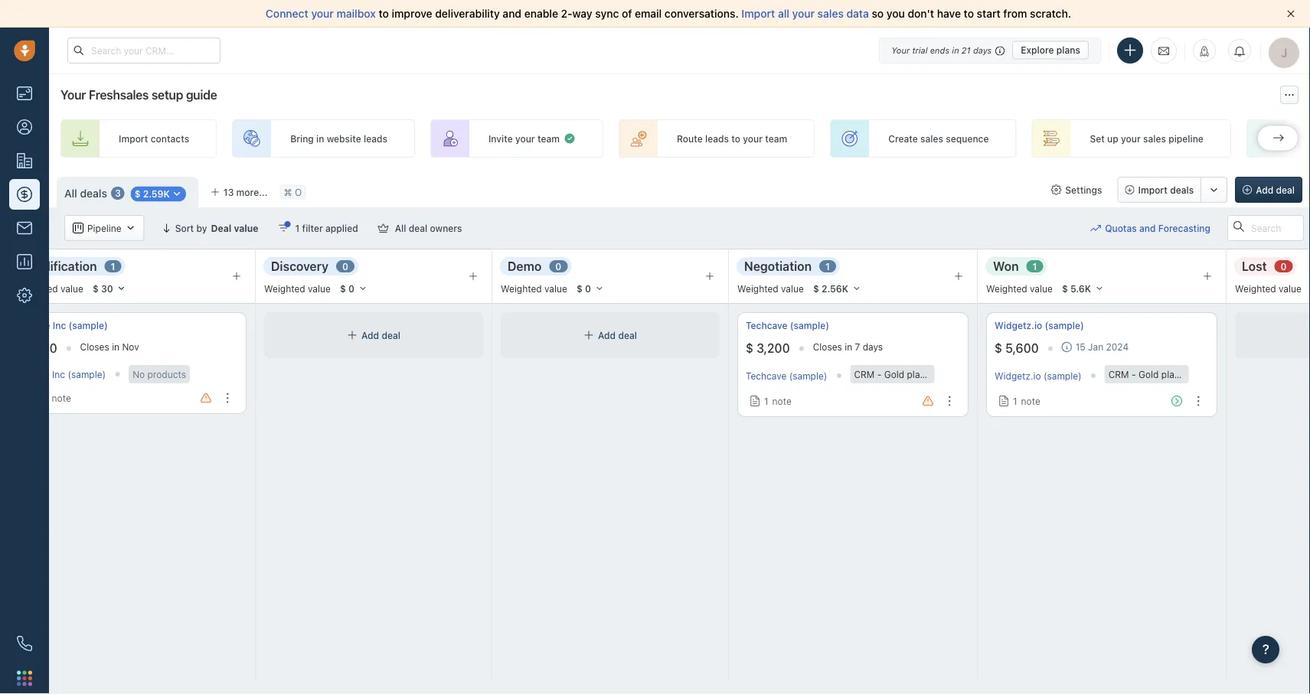 Task type: locate. For each thing, give the bounding box(es) containing it.
and right quotas
[[1139, 223, 1156, 233]]

1 horizontal spatial 1 note
[[1013, 396, 1040, 407]]

weighted value down qualification
[[17, 283, 83, 294]]

discovery
[[271, 259, 329, 273]]

widgetz.io down $ 5,600
[[995, 371, 1041, 381]]

in left 7
[[845, 342, 852, 353]]

1 horizontal spatial days
[[973, 45, 992, 55]]

0 horizontal spatial crm
[[854, 369, 875, 380]]

1 horizontal spatial add deal
[[598, 330, 637, 341]]

3
[[115, 188, 121, 199]]

sales
[[818, 7, 844, 20], [920, 133, 943, 144], [1143, 133, 1166, 144]]

$ 0
[[340, 283, 354, 294], [576, 283, 591, 294]]

plan
[[907, 369, 925, 380], [1161, 369, 1180, 380]]

techcave (sample)
[[746, 320, 829, 331], [746, 371, 827, 381]]

won
[[993, 259, 1019, 273]]

all
[[64, 187, 77, 200], [395, 223, 406, 234]]

1 vertical spatial import
[[119, 133, 148, 144]]

leads right the route
[[705, 133, 729, 144]]

0 vertical spatial acme inc (sample) link
[[25, 319, 108, 332]]

2 horizontal spatial add deal
[[1256, 185, 1295, 195]]

monthly for 5,600
[[1182, 369, 1217, 380]]

import up 'quotas and forecasting' on the top of the page
[[1138, 185, 1168, 195]]

your left mailbox
[[311, 7, 334, 20]]

0 horizontal spatial team
[[537, 133, 560, 144]]

1 horizontal spatial import
[[742, 7, 775, 20]]

1 horizontal spatial add
[[598, 330, 616, 341]]

5 weighted value from the left
[[986, 283, 1053, 294]]

1 team from the left
[[537, 133, 560, 144]]

your left trial
[[891, 45, 910, 55]]

plan for 3,200
[[907, 369, 925, 380]]

gold for $ 5,600
[[1139, 369, 1159, 380]]

2 horizontal spatial note
[[1021, 396, 1040, 407]]

$
[[135, 189, 141, 199], [93, 283, 99, 294], [340, 283, 346, 294], [576, 283, 583, 294], [813, 283, 819, 294], [1062, 283, 1068, 294], [25, 341, 33, 356], [746, 341, 753, 356], [995, 341, 1002, 356]]

0 vertical spatial inc
[[53, 320, 66, 331]]

days right 21
[[973, 45, 992, 55]]

sales right create
[[920, 133, 943, 144]]

deals left 3 on the top left
[[80, 187, 107, 200]]

0 horizontal spatial plan
[[907, 369, 925, 380]]

gold for $ 3,200
[[884, 369, 904, 380]]

bring in website leads link
[[232, 119, 415, 158]]

quotas and forecasting link
[[1090, 215, 1226, 241]]

in left 21
[[952, 45, 959, 55]]

crm - gold plan monthly (sample) for $ 5,600
[[1108, 369, 1258, 380]]

1 vertical spatial all
[[395, 223, 406, 234]]

0 horizontal spatial -
[[877, 369, 882, 380]]

1 techcave (sample) link from the top
[[746, 319, 829, 332]]

0 vertical spatial import
[[742, 7, 775, 20]]

so
[[872, 7, 884, 20]]

weighted down qualification
[[17, 283, 58, 294]]

crm - gold plan monthly (sample) down 7
[[854, 369, 1003, 380]]

and left enable
[[503, 7, 522, 20]]

1 vertical spatial and
[[1139, 223, 1156, 233]]

2 $ 0 button from the left
[[570, 280, 611, 297]]

techcave up $ 3,200
[[746, 320, 788, 331]]

sequence
[[946, 133, 989, 144]]

route leads to your team
[[677, 133, 787, 144]]

your left freshsales
[[60, 88, 86, 102]]

2 techcave (sample) from the top
[[746, 371, 827, 381]]

crm down 2024
[[1108, 369, 1129, 380]]

improve
[[392, 7, 432, 20]]

2 crm - gold plan monthly (sample) from the left
[[1108, 369, 1258, 380]]

1 inc from the top
[[53, 320, 66, 331]]

2 techcave from the top
[[746, 371, 787, 381]]

container_wx8msf4aqz5i3rn1 image inside 'settings' popup button
[[1051, 185, 1061, 195]]

1 weighted from the left
[[17, 283, 58, 294]]

no products
[[133, 369, 186, 380]]

1 note for 5,600
[[1013, 396, 1040, 407]]

weighted down negotiation
[[737, 283, 779, 294]]

acme inc (sample) up the 100
[[25, 320, 108, 331]]

2 acme inc (sample) link from the top
[[25, 369, 106, 380]]

weighted value down 'demo'
[[501, 283, 567, 294]]

0 horizontal spatial import
[[119, 133, 148, 144]]

note down the 100
[[52, 393, 71, 404]]

1 vertical spatial widgetz.io (sample)
[[995, 371, 1082, 381]]

all deal owners
[[395, 223, 462, 234]]

1 vertical spatial acme inc (sample) link
[[25, 369, 106, 380]]

gold
[[884, 369, 904, 380], [1139, 369, 1159, 380]]

1 plan from the left
[[907, 369, 925, 380]]

0 horizontal spatial add
[[361, 330, 379, 341]]

0 horizontal spatial crm - gold plan monthly (sample)
[[854, 369, 1003, 380]]

to left start in the right of the page
[[964, 7, 974, 20]]

weighted down the discovery
[[264, 283, 305, 294]]

1 crm - gold plan monthly (sample) from the left
[[854, 369, 1003, 380]]

your for your trial ends in 21 days
[[891, 45, 910, 55]]

2 weighted from the left
[[264, 283, 305, 294]]

container_wx8msf4aqz5i3rn1 image
[[564, 132, 576, 145], [1051, 185, 1061, 195], [125, 223, 136, 234], [278, 223, 289, 234], [378, 223, 389, 234], [1090, 223, 1101, 234], [1062, 342, 1073, 353], [998, 396, 1009, 407]]

0 vertical spatial acme
[[25, 320, 50, 331]]

0 vertical spatial widgetz.io
[[995, 320, 1042, 331]]

deals for import
[[1170, 185, 1194, 195]]

plan for 5,600
[[1161, 369, 1180, 380]]

sort
[[175, 223, 194, 234]]

all left 3 on the top left
[[64, 187, 77, 200]]

freshsales
[[89, 88, 149, 102]]

crm for $ 3,200
[[854, 369, 875, 380]]

your freshsales setup guide
[[60, 88, 217, 102]]

weighted value button
[[1234, 276, 1310, 298]]

closes left nov
[[80, 342, 109, 353]]

email image
[[1159, 44, 1169, 57]]

6 weighted from the left
[[1235, 283, 1276, 294]]

1 vertical spatial inc
[[52, 369, 65, 380]]

mailbox
[[337, 7, 376, 20]]

add deal for discovery
[[361, 330, 400, 341]]

(sample)
[[69, 320, 108, 331], [790, 320, 829, 331], [1045, 320, 1084, 331], [68, 369, 106, 380], [965, 369, 1003, 380], [1220, 369, 1258, 380], [789, 371, 827, 381], [1044, 371, 1082, 381]]

techcave (sample) link up 3,200
[[746, 319, 829, 332]]

1 techcave (sample) from the top
[[746, 320, 829, 331]]

to right the route
[[731, 133, 740, 144]]

your
[[311, 7, 334, 20], [792, 7, 815, 20], [515, 133, 535, 144], [743, 133, 763, 144], [1121, 133, 1141, 144]]

import for import deals
[[1138, 185, 1168, 195]]

2 horizontal spatial import
[[1138, 185, 1168, 195]]

closes left 7
[[813, 342, 842, 353]]

weighted down won
[[986, 283, 1027, 294]]

widgetz.io (sample) link up 5,600
[[995, 319, 1084, 332]]

-
[[877, 369, 882, 380], [1132, 369, 1136, 380]]

techcave down $ 3,200
[[746, 371, 787, 381]]

in right bring
[[316, 133, 324, 144]]

container_wx8msf4aqz5i3rn1 image inside pipeline popup button
[[73, 223, 83, 234]]

1 vertical spatial your
[[60, 88, 86, 102]]

days right 7
[[863, 342, 883, 353]]

create
[[888, 133, 918, 144]]

1 horizontal spatial to
[[731, 133, 740, 144]]

1 acme from the top
[[25, 320, 50, 331]]

3 weighted value from the left
[[501, 283, 567, 294]]

0 horizontal spatial days
[[863, 342, 883, 353]]

more...
[[236, 187, 268, 198]]

in for closes in nov
[[112, 342, 120, 353]]

0 vertical spatial techcave (sample)
[[746, 320, 829, 331]]

1 horizontal spatial gold
[[1139, 369, 1159, 380]]

0 vertical spatial your
[[891, 45, 910, 55]]

weighted down lost
[[1235, 283, 1276, 294]]

0 horizontal spatial 1 note
[[764, 396, 792, 407]]

acme down $ 100
[[25, 369, 50, 380]]

1 1 note from the left
[[764, 396, 792, 407]]

4 weighted value from the left
[[737, 283, 804, 294]]

0 horizontal spatial and
[[503, 7, 522, 20]]

weighted value down negotiation
[[737, 283, 804, 294]]

crm - gold plan monthly (sample) down 2024
[[1108, 369, 1258, 380]]

2 inc from the top
[[52, 369, 65, 380]]

1 horizontal spatial team
[[765, 133, 787, 144]]

1 note down 5,600
[[1013, 396, 1040, 407]]

add for demo
[[598, 330, 616, 341]]

add deal
[[1256, 185, 1295, 195], [361, 330, 400, 341], [598, 330, 637, 341]]

acme inc (sample) link up note button
[[25, 369, 106, 380]]

by
[[196, 223, 207, 234]]

container_wx8msf4aqz5i3rn1 image down $ 5,600
[[998, 396, 1009, 407]]

explore plans
[[1021, 45, 1080, 56]]

1 horizontal spatial crm - gold plan monthly (sample)
[[1108, 369, 1258, 380]]

container_wx8msf4aqz5i3rn1 image left settings
[[1051, 185, 1061, 195]]

1 note down 3,200
[[764, 396, 792, 407]]

7
[[855, 342, 860, 353]]

monthly
[[928, 369, 963, 380], [1182, 369, 1217, 380]]

container_wx8msf4aqz5i3rn1 image right applied
[[378, 223, 389, 234]]

1 horizontal spatial leads
[[705, 133, 729, 144]]

1 vertical spatial widgetz.io (sample) link
[[995, 371, 1082, 381]]

techcave (sample) link
[[746, 319, 829, 332], [746, 371, 827, 381]]

weighted value down the discovery
[[264, 283, 331, 294]]

deliverability
[[435, 7, 500, 20]]

1 $ 0 from the left
[[340, 283, 354, 294]]

1 filter applied button
[[268, 215, 368, 241]]

days
[[973, 45, 992, 55], [863, 342, 883, 353]]

ends
[[930, 45, 950, 55]]

weighted value for demo
[[501, 283, 567, 294]]

4 weighted from the left
[[737, 283, 779, 294]]

1 horizontal spatial -
[[1132, 369, 1136, 380]]

trial
[[912, 45, 928, 55]]

container_wx8msf4aqz5i3rn1 image
[[171, 189, 182, 199], [73, 223, 83, 234], [347, 330, 358, 341], [584, 330, 594, 341], [750, 396, 760, 407]]

0 horizontal spatial monthly
[[928, 369, 963, 380]]

from
[[1003, 7, 1027, 20]]

0 horizontal spatial closes
[[80, 342, 109, 353]]

note down 5,600
[[1021, 396, 1040, 407]]

2 weighted value from the left
[[264, 283, 331, 294]]

all deals link
[[64, 186, 107, 201]]

1 horizontal spatial closes
[[813, 342, 842, 353]]

techcave (sample) link down 3,200
[[746, 371, 827, 381]]

1 vertical spatial widgetz.io
[[995, 371, 1041, 381]]

your right all
[[792, 7, 815, 20]]

sales left 'pipeline'
[[1143, 133, 1166, 144]]

3 weighted from the left
[[501, 283, 542, 294]]

inc up note button
[[52, 369, 65, 380]]

weighted for negotiation
[[737, 283, 779, 294]]

1 crm from the left
[[854, 369, 875, 380]]

note for $ 5,600
[[1021, 396, 1040, 407]]

don't
[[908, 7, 934, 20]]

add inside add deal button
[[1256, 185, 1274, 195]]

1 $ 0 button from the left
[[333, 280, 374, 297]]

widgetz.io (sample) down 5,600
[[995, 371, 1082, 381]]

all inside button
[[395, 223, 406, 234]]

Search field
[[1227, 215, 1304, 241]]

0 for lost
[[1281, 261, 1287, 272]]

your for your freshsales setup guide
[[60, 88, 86, 102]]

to right mailbox
[[379, 7, 389, 20]]

1 horizontal spatial note
[[772, 396, 792, 407]]

1 horizontal spatial all
[[395, 223, 406, 234]]

0 horizontal spatial your
[[60, 88, 86, 102]]

in left nov
[[112, 342, 120, 353]]

add for discovery
[[361, 330, 379, 341]]

deals inside button
[[1170, 185, 1194, 195]]

weighted down 'demo'
[[501, 283, 542, 294]]

forecasting
[[1158, 223, 1211, 233]]

connect
[[266, 7, 308, 20]]

techcave (sample) up 3,200
[[746, 320, 829, 331]]

weighted value for qualification
[[17, 283, 83, 294]]

2 monthly from the left
[[1182, 369, 1217, 380]]

0 vertical spatial all
[[64, 187, 77, 200]]

1 left filter
[[295, 223, 300, 234]]

up
[[1107, 133, 1118, 144]]

0 vertical spatial techcave
[[746, 320, 788, 331]]

phone element
[[9, 629, 40, 659]]

0 vertical spatial acme inc (sample)
[[25, 320, 108, 331]]

widgetz.io
[[995, 320, 1042, 331], [995, 371, 1041, 381]]

note down 3,200
[[772, 396, 792, 407]]

1 - from the left
[[877, 369, 882, 380]]

1 vertical spatial techcave
[[746, 371, 787, 381]]

acme inc (sample) up note button
[[25, 369, 106, 380]]

acme
[[25, 320, 50, 331], [25, 369, 50, 380]]

crm down 7
[[854, 369, 875, 380]]

import left all
[[742, 7, 775, 20]]

2 vertical spatial import
[[1138, 185, 1168, 195]]

6 weighted value from the left
[[1235, 283, 1302, 294]]

widgetz.io (sample) link down 5,600
[[995, 371, 1082, 381]]

2 widgetz.io from the top
[[995, 371, 1041, 381]]

1 vertical spatial techcave (sample) link
[[746, 371, 827, 381]]

15 jan 2024
[[1076, 342, 1129, 353]]

2 leads from the left
[[705, 133, 729, 144]]

1 right won
[[1033, 261, 1037, 272]]

1 monthly from the left
[[928, 369, 963, 380]]

$ 0 button
[[333, 280, 374, 297], [570, 280, 611, 297]]

acme inc (sample) link
[[25, 319, 108, 332], [25, 369, 106, 380]]

set up your sales pipeline link
[[1032, 119, 1231, 158]]

closes in nov
[[80, 342, 139, 353]]

5 weighted from the left
[[986, 283, 1027, 294]]

in for closes in 7 days
[[845, 342, 852, 353]]

weighted value for won
[[986, 283, 1053, 294]]

2 $ 0 from the left
[[576, 283, 591, 294]]

0
[[342, 261, 348, 272], [555, 261, 561, 272], [1281, 261, 1287, 272], [348, 283, 354, 294], [585, 283, 591, 294]]

techcave (sample) down 3,200
[[746, 371, 827, 381]]

import inside button
[[1138, 185, 1168, 195]]

1 weighted value from the left
[[17, 283, 83, 294]]

$ 5.6k
[[1062, 283, 1091, 294]]

1 up the $ 30 button
[[111, 261, 115, 272]]

container_wx8msf4aqz5i3rn1 image inside all deal owners button
[[378, 223, 389, 234]]

container_wx8msf4aqz5i3rn1 image left filter
[[278, 223, 289, 234]]

0 horizontal spatial leads
[[364, 133, 387, 144]]

acme inc (sample) link up the 100
[[25, 319, 108, 332]]

1 horizontal spatial $ 0
[[576, 283, 591, 294]]

weighted value
[[17, 283, 83, 294], [264, 283, 331, 294], [501, 283, 567, 294], [737, 283, 804, 294], [986, 283, 1053, 294], [1235, 283, 1302, 294]]

import left contacts
[[119, 133, 148, 144]]

1 horizontal spatial crm
[[1108, 369, 1129, 380]]

2 horizontal spatial add
[[1256, 185, 1274, 195]]

2 gold from the left
[[1139, 369, 1159, 380]]

container_wx8msf4aqz5i3rn1 image right pipeline
[[125, 223, 136, 234]]

weighted value down lost
[[1235, 283, 1302, 294]]

start
[[977, 7, 1001, 20]]

0 horizontal spatial add deal
[[361, 330, 400, 341]]

leads right website
[[364, 133, 387, 144]]

1 vertical spatial acme inc (sample)
[[25, 369, 106, 380]]

1 horizontal spatial plan
[[1161, 369, 1180, 380]]

container_wx8msf4aqz5i3rn1 image left quotas
[[1090, 223, 1101, 234]]

0 horizontal spatial deals
[[80, 187, 107, 200]]

and
[[503, 7, 522, 20], [1139, 223, 1156, 233]]

widgetz.io (sample)
[[995, 320, 1084, 331], [995, 371, 1082, 381]]

0 horizontal spatial note
[[52, 393, 71, 404]]

team
[[537, 133, 560, 144], [765, 133, 787, 144]]

0 vertical spatial techcave (sample) link
[[746, 319, 829, 332]]

widgetz.io (sample) up 5,600
[[995, 320, 1084, 331]]

2 1 note from the left
[[1013, 396, 1040, 407]]

Search your CRM... text field
[[67, 38, 221, 64]]

0 vertical spatial widgetz.io (sample) link
[[995, 319, 1084, 332]]

import contacts
[[119, 133, 189, 144]]

set
[[1090, 133, 1105, 144]]

deal
[[1276, 185, 1295, 195], [409, 223, 427, 234], [382, 330, 400, 341], [618, 330, 637, 341]]

0 horizontal spatial $ 0 button
[[333, 280, 374, 297]]

1 horizontal spatial $ 0 button
[[570, 280, 611, 297]]

0 horizontal spatial $ 0
[[340, 283, 354, 294]]

close image
[[1287, 10, 1295, 18]]

1 vertical spatial techcave (sample)
[[746, 371, 827, 381]]

bring
[[290, 133, 314, 144]]

1 horizontal spatial deals
[[1170, 185, 1194, 195]]

$ 0 button for demo
[[570, 280, 611, 297]]

2 plan from the left
[[1161, 369, 1180, 380]]

weighted
[[17, 283, 58, 294], [264, 283, 305, 294], [501, 283, 542, 294], [737, 283, 779, 294], [986, 283, 1027, 294], [1235, 283, 1276, 294]]

crm for $ 5,600
[[1108, 369, 1129, 380]]

o
[[295, 187, 302, 197]]

1 note
[[764, 396, 792, 407], [1013, 396, 1040, 407]]

website
[[327, 133, 361, 144]]

container_wx8msf4aqz5i3rn1 image right invite your team
[[564, 132, 576, 145]]

filter
[[302, 223, 323, 234]]

2 widgetz.io (sample) link from the top
[[995, 371, 1082, 381]]

1 closes from the left
[[80, 342, 109, 353]]

value inside "popup button"
[[1279, 283, 1302, 294]]

container_wx8msf4aqz5i3rn1 image inside pipeline popup button
[[125, 223, 136, 234]]

0 vertical spatial widgetz.io (sample)
[[995, 320, 1084, 331]]

inc up the 100
[[53, 320, 66, 331]]

widgetz.io up $ 5,600
[[995, 320, 1042, 331]]

2 crm from the left
[[1108, 369, 1129, 380]]

closes
[[80, 342, 109, 353], [813, 342, 842, 353]]

2 closes from the left
[[813, 342, 842, 353]]

1 leads from the left
[[364, 133, 387, 144]]

sales left data
[[818, 7, 844, 20]]

1 gold from the left
[[884, 369, 904, 380]]

1 vertical spatial acme
[[25, 369, 50, 380]]

1 horizontal spatial your
[[891, 45, 910, 55]]

0 horizontal spatial gold
[[884, 369, 904, 380]]

freshworks switcher image
[[17, 671, 32, 686]]

deals up forecasting
[[1170, 185, 1194, 195]]

$ 2.59k button
[[131, 186, 186, 202]]

0 horizontal spatial all
[[64, 187, 77, 200]]

0 vertical spatial days
[[973, 45, 992, 55]]

note for $ 3,200
[[772, 396, 792, 407]]

2 - from the left
[[1132, 369, 1136, 380]]

monthly for 3,200
[[928, 369, 963, 380]]

conversations.
[[665, 7, 739, 20]]

acme up $ 100
[[25, 320, 50, 331]]

crm - gold plan monthly (sample)
[[854, 369, 1003, 380], [1108, 369, 1258, 380]]

weighted value down won
[[986, 283, 1053, 294]]

1 horizontal spatial monthly
[[1182, 369, 1217, 380]]

1 up $ 2.56k
[[825, 261, 830, 272]]

all left owners
[[395, 223, 406, 234]]

0 vertical spatial and
[[503, 7, 522, 20]]



Task type: vqa. For each thing, say whether or not it's contained in the screenshot.
7
yes



Task type: describe. For each thing, give the bounding box(es) containing it.
⌘
[[284, 187, 292, 197]]

jan
[[1088, 342, 1103, 353]]

connect your mailbox link
[[266, 7, 379, 20]]

13 more...
[[223, 187, 268, 198]]

have
[[937, 7, 961, 20]]

2 team from the left
[[765, 133, 787, 144]]

of
[[622, 7, 632, 20]]

import all your sales data link
[[742, 7, 872, 20]]

add deal for demo
[[598, 330, 637, 341]]

2 horizontal spatial to
[[964, 7, 974, 20]]

1 widgetz.io (sample) from the top
[[995, 320, 1084, 331]]

closes for $ 3,200
[[813, 342, 842, 353]]

your right the route
[[743, 133, 763, 144]]

2.59k
[[143, 189, 170, 199]]

import for import contacts
[[119, 133, 148, 144]]

0 horizontal spatial to
[[379, 7, 389, 20]]

value for won
[[1030, 283, 1053, 294]]

no
[[133, 369, 145, 380]]

0 for discovery
[[342, 261, 348, 272]]

create sales sequence link
[[830, 119, 1016, 158]]

$ 0 for demo
[[576, 283, 591, 294]]

$ 30
[[93, 283, 113, 294]]

import contacts link
[[60, 119, 217, 158]]

2024
[[1106, 342, 1129, 353]]

closes for $ 100
[[80, 342, 109, 353]]

leads inside bring in website leads link
[[364, 133, 387, 144]]

1 filter applied
[[295, 223, 358, 234]]

deals for all
[[80, 187, 107, 200]]

email
[[635, 7, 662, 20]]

1 down $ 5,600
[[1013, 396, 1017, 407]]

$ 2.56k
[[813, 283, 848, 294]]

enable
[[524, 7, 558, 20]]

container_wx8msf4aqz5i3rn1 image left 15
[[1062, 342, 1073, 353]]

3,200
[[757, 341, 790, 356]]

1 note for 3,200
[[764, 396, 792, 407]]

value for discovery
[[308, 283, 331, 294]]

deal
[[211, 223, 231, 234]]

all deal owners button
[[368, 215, 472, 241]]

invite
[[488, 133, 513, 144]]

1 acme inc (sample) link from the top
[[25, 319, 108, 332]]

sync
[[595, 7, 619, 20]]

$ inside dropdown button
[[135, 189, 141, 199]]

1 acme inc (sample) from the top
[[25, 320, 108, 331]]

phone image
[[17, 636, 32, 652]]

data
[[846, 7, 869, 20]]

1 down $ 3,200
[[764, 396, 768, 407]]

you
[[887, 7, 905, 20]]

$ 30 button
[[86, 280, 133, 297]]

add deal button
[[1235, 177, 1302, 203]]

container_wx8msf4aqz5i3rn1 image inside invite your team link
[[564, 132, 576, 145]]

contacts
[[151, 133, 189, 144]]

all
[[778, 7, 789, 20]]

15
[[1076, 342, 1086, 353]]

$ 2.56k button
[[806, 280, 868, 297]]

5.6k
[[1070, 283, 1091, 294]]

- for $ 5,600
[[1132, 369, 1136, 380]]

route leads to your team link
[[619, 119, 815, 158]]

weighted for won
[[986, 283, 1027, 294]]

settings
[[1065, 185, 1102, 195]]

1 horizontal spatial sales
[[920, 133, 943, 144]]

1 inside button
[[295, 223, 300, 234]]

$ 5.6k button
[[1055, 280, 1111, 297]]

2 widgetz.io (sample) from the top
[[995, 371, 1082, 381]]

connect your mailbox to improve deliverability and enable 2-way sync of email conversations. import all your sales data so you don't have to start from scratch.
[[266, 7, 1071, 20]]

1 vertical spatial days
[[863, 342, 883, 353]]

$ 0 for discovery
[[340, 283, 354, 294]]

pipeline
[[1169, 133, 1204, 144]]

explore plans link
[[1012, 41, 1089, 59]]

1 techcave from the top
[[746, 320, 788, 331]]

quotas
[[1105, 223, 1137, 233]]

2 horizontal spatial sales
[[1143, 133, 1166, 144]]

100
[[36, 341, 57, 356]]

import deals
[[1138, 185, 1194, 195]]

crm - gold plan monthly (sample) for $ 3,200
[[854, 369, 1003, 380]]

$ 100
[[25, 341, 57, 356]]

invite your team link
[[430, 119, 603, 158]]

$ 0 button for discovery
[[333, 280, 374, 297]]

2.56k
[[822, 283, 848, 294]]

all for deals
[[64, 187, 77, 200]]

quotas and forecasting
[[1105, 223, 1211, 233]]

0 horizontal spatial sales
[[818, 7, 844, 20]]

- for $ 3,200
[[877, 369, 882, 380]]

⌘ o
[[284, 187, 302, 197]]

$ 2.59k button
[[126, 185, 191, 202]]

nov
[[122, 342, 139, 353]]

1 widgetz.io (sample) link from the top
[[995, 319, 1084, 332]]

1 widgetz.io from the top
[[995, 320, 1042, 331]]

2 acme inc (sample) from the top
[[25, 369, 106, 380]]

$ 3,200
[[746, 341, 790, 356]]

add deal inside button
[[1256, 185, 1295, 195]]

explore
[[1021, 45, 1054, 56]]

invite your team
[[488, 133, 560, 144]]

closes in 7 days
[[813, 342, 883, 353]]

plans
[[1057, 45, 1080, 56]]

settings button
[[1043, 177, 1110, 203]]

weighted inside "popup button"
[[1235, 283, 1276, 294]]

30
[[101, 283, 113, 294]]

your right up
[[1121, 133, 1141, 144]]

container_wx8msf4aqz5i3rn1 image inside $ 2.59k button
[[171, 189, 182, 199]]

value for qualification
[[61, 283, 83, 294]]

way
[[572, 7, 592, 20]]

all deals 3
[[64, 187, 121, 200]]

weighted for qualification
[[17, 283, 58, 294]]

all for deal
[[395, 223, 406, 234]]

import deals group
[[1118, 177, 1228, 203]]

negotiation
[[744, 259, 812, 273]]

applied
[[325, 223, 358, 234]]

weighted value for discovery
[[264, 283, 331, 294]]

weighted for demo
[[501, 283, 542, 294]]

21
[[962, 45, 971, 55]]

in for bring in website leads
[[316, 133, 324, 144]]

2-
[[561, 7, 572, 20]]

bring in website leads
[[290, 133, 387, 144]]

value for negotiation
[[781, 283, 804, 294]]

weighted for discovery
[[264, 283, 305, 294]]

create sales sequence
[[888, 133, 989, 144]]

container_wx8msf4aqz5i3rn1 image inside 1 filter applied button
[[278, 223, 289, 234]]

lost
[[1242, 259, 1267, 273]]

pipeline
[[87, 223, 121, 233]]

0 for demo
[[555, 261, 561, 272]]

setup
[[151, 88, 183, 102]]

$ 2.59k
[[135, 189, 170, 199]]

13 more... button
[[202, 181, 276, 203]]

2 acme from the top
[[25, 369, 50, 380]]

weighted value inside "popup button"
[[1235, 283, 1302, 294]]

2 techcave (sample) link from the top
[[746, 371, 827, 381]]

container_wx8msf4aqz5i3rn1 image inside quotas and forecasting link
[[1090, 223, 1101, 234]]

weighted value for negotiation
[[737, 283, 804, 294]]

1 horizontal spatial and
[[1139, 223, 1156, 233]]

products
[[147, 369, 186, 380]]

sort by deal value
[[175, 223, 258, 234]]

note inside button
[[52, 393, 71, 404]]

leads inside the route leads to your team link
[[705, 133, 729, 144]]

your right invite
[[515, 133, 535, 144]]

value for demo
[[544, 283, 567, 294]]

scratch.
[[1030, 7, 1071, 20]]

note button
[[25, 387, 75, 409]]

guide
[[186, 88, 217, 102]]



